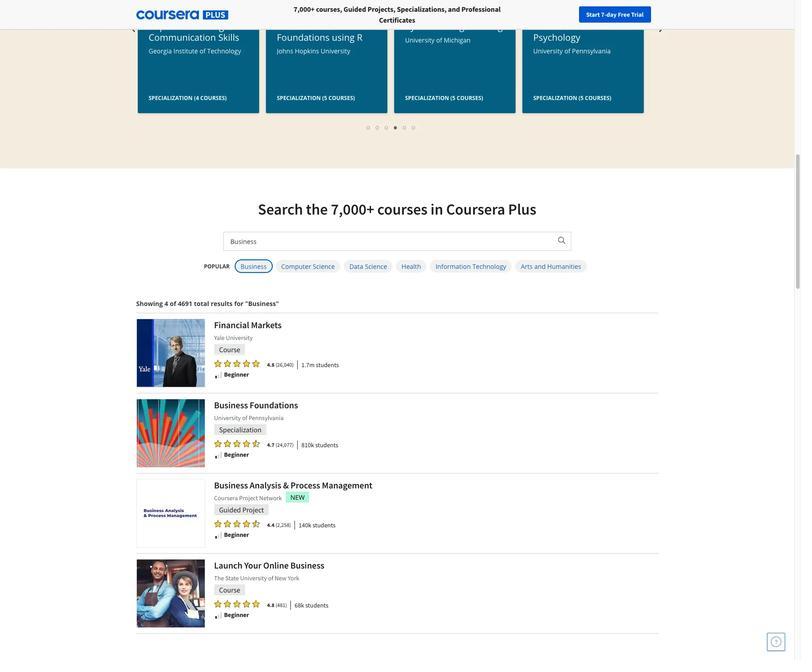 Task type: vqa. For each thing, say whether or not it's contained in the screenshot.
New
yes



Task type: describe. For each thing, give the bounding box(es) containing it.
data for science:
[[277, 20, 297, 33]]

data science
[[349, 262, 387, 271]]

2
[[376, 123, 380, 132]]

courses,
[[316, 5, 342, 14]]

the
[[214, 575, 224, 583]]

140k
[[299, 521, 311, 530]]

and inside 7,000+ courses, guided projects, specializations, and professional certificates
[[448, 5, 460, 14]]

university inside the data science: foundations using r johns hopkins university
[[321, 47, 350, 55]]

specialization (5 courses) for university
[[405, 94, 483, 102]]

yale
[[214, 334, 225, 342]]

1 vertical spatial 7,000+
[[331, 200, 374, 219]]

health button
[[396, 260, 427, 273]]

beginner for yale
[[224, 371, 249, 379]]

students for business foundations
[[315, 441, 338, 449]]

your
[[614, 10, 626, 19]]

"business"
[[245, 300, 279, 308]]

courses) for skills
[[200, 94, 227, 102]]

python 3 programming university of michigan
[[405, 20, 503, 44]]

institute
[[173, 47, 198, 55]]

georgia
[[148, 47, 172, 55]]

day
[[607, 10, 617, 19]]

york
[[288, 575, 299, 583]]

business analysis & process management
[[214, 480, 372, 491]]

financial markets by yale university image
[[137, 320, 205, 387]]

university inside foundations of positive psychology university of pennsylvania
[[533, 47, 563, 55]]

university inside python 3 programming university of michigan
[[405, 36, 434, 44]]

foundations inside foundations of positive psychology university of pennsylvania
[[533, 20, 586, 33]]

analysis
[[250, 480, 281, 491]]

7-
[[601, 10, 607, 19]]

hopkins
[[295, 47, 319, 55]]

(481)
[[276, 602, 287, 609]]

courses) for university
[[585, 94, 611, 102]]

showing
[[136, 300, 163, 308]]

your for english
[[186, 20, 206, 33]]

students for launch your online business
[[305, 602, 328, 610]]

3 inside python 3 programming university of michigan
[[437, 20, 442, 33]]

specialization for communication
[[148, 94, 192, 102]]

1.7m students
[[302, 361, 339, 369]]

popular
[[204, 263, 230, 270]]

financial markets yale university course
[[214, 320, 282, 354]]

science for computer science
[[313, 262, 335, 271]]

launch your online business the state university of new york course
[[214, 560, 324, 595]]

3 inside button
[[385, 123, 389, 132]]

specialization (4 courses)
[[148, 94, 227, 102]]

courses
[[377, 200, 428, 219]]

health
[[402, 262, 421, 271]]

4.8 (481)
[[267, 602, 287, 609]]

4.7 (24,077)
[[267, 442, 294, 449]]

(4
[[194, 94, 199, 102]]

start 7-day free trial
[[586, 10, 644, 19]]

pennsylvania inside business foundations university of pennsylvania specialization
[[249, 414, 284, 422]]

business inside 'launch your online business the state university of new york course'
[[290, 560, 324, 571]]

4.4 (2,258)
[[267, 522, 291, 529]]

projects,
[[368, 5, 396, 14]]

4.8 for business
[[267, 602, 275, 609]]

markets
[[251, 320, 282, 331]]

project for coursera
[[239, 494, 258, 503]]

4 button
[[391, 122, 400, 133]]

and inside button
[[534, 262, 546, 271]]

(26,040)
[[276, 362, 294, 368]]

technology inside button
[[473, 262, 506, 271]]

plus
[[508, 200, 536, 219]]

810k
[[302, 441, 314, 449]]

beginner for online
[[224, 611, 249, 620]]

guided project
[[219, 506, 264, 515]]

Search the 7,000+ courses in Coursera Plus text field
[[224, 232, 552, 251]]

of inside improve your english communication skills georgia institute of technology
[[199, 47, 205, 55]]

find your new career
[[601, 10, 658, 19]]

next slide image
[[652, 14, 674, 36]]

financial
[[214, 320, 249, 331]]

arts
[[521, 262, 533, 271]]

university inside 'launch your online business the state university of new york course'
[[240, 575, 267, 583]]

state
[[225, 575, 239, 583]]

information
[[436, 262, 471, 271]]

list containing 1
[[142, 122, 641, 133]]

arts and humanities
[[521, 262, 581, 271]]

computer science button
[[276, 260, 340, 273]]

psychology
[[533, 31, 580, 44]]

4.4
[[267, 522, 275, 529]]

5 button
[[400, 122, 409, 133]]

humanities
[[547, 262, 581, 271]]

6 button
[[409, 122, 419, 133]]

of inside business foundations university of pennsylvania specialization
[[242, 414, 247, 422]]

4 inside button
[[394, 123, 398, 132]]

data science button
[[344, 260, 393, 273]]

4.8 (26,040)
[[267, 362, 294, 368]]

pennsylvania inside foundations of positive psychology university of pennsylvania
[[572, 47, 611, 55]]

810k students
[[302, 441, 338, 449]]

guided inside 7,000+ courses, guided projects, specializations, and professional certificates
[[344, 5, 366, 14]]

specialization (5 courses) for using
[[277, 94, 355, 102]]

0 horizontal spatial 4
[[165, 300, 168, 308]]

programming
[[445, 20, 503, 33]]

4.7
[[267, 442, 275, 449]]

skills
[[218, 31, 239, 44]]

previous slide image
[[121, 14, 143, 36]]

business button
[[235, 260, 272, 273]]

5
[[403, 123, 407, 132]]

specialization for psychology
[[533, 94, 577, 102]]

help center image
[[771, 637, 782, 648]]

beginner level image for business
[[214, 452, 222, 460]]

new inside 'launch your online business the state university of new york course'
[[275, 575, 287, 583]]

specialization (5 courses) for psychology
[[533, 94, 611, 102]]

university inside business foundations university of pennsylvania specialization
[[214, 414, 241, 422]]

data science: foundations using r johns hopkins university
[[277, 20, 362, 55]]

improve
[[148, 20, 184, 33]]

0 horizontal spatial coursera
[[214, 494, 238, 503]]

network
[[259, 494, 282, 503]]

business foundations university of pennsylvania specialization
[[214, 400, 298, 435]]

&
[[283, 480, 289, 491]]

beginner for university
[[224, 451, 249, 459]]

using
[[332, 31, 354, 44]]

total
[[194, 300, 209, 308]]

professional
[[462, 5, 501, 14]]



Task type: locate. For each thing, give the bounding box(es) containing it.
launch your online business by the state university of new york image
[[137, 560, 205, 628]]

course inside 'financial markets yale university course'
[[219, 345, 240, 354]]

1 horizontal spatial and
[[534, 262, 546, 271]]

4.8 for university
[[267, 362, 275, 368]]

1 vertical spatial new
[[275, 575, 287, 583]]

and
[[448, 5, 460, 14], [534, 262, 546, 271]]

7,000+ right the
[[331, 200, 374, 219]]

courses) inside foundations of positive psychology . university of pennsylvania. specialization (5 courses) element
[[585, 94, 611, 102]]

find your new career link
[[597, 9, 663, 20]]

list
[[142, 122, 641, 133]]

(5
[[322, 94, 327, 102], [450, 94, 455, 102], [579, 94, 584, 102]]

business foundations by university of pennsylvania image
[[137, 400, 205, 468]]

None search field
[[125, 6, 342, 24]]

start 7-day free trial button
[[579, 6, 651, 23]]

science down search the 7,000+ courses in coursera plus text field
[[365, 262, 387, 271]]

new
[[627, 10, 639, 19], [275, 575, 287, 583]]

specialization (5 courses)
[[277, 94, 355, 102], [405, 94, 483, 102], [533, 94, 611, 102]]

(2,258)
[[276, 522, 291, 529]]

0 vertical spatial 3
[[437, 20, 442, 33]]

1 horizontal spatial technology
[[473, 262, 506, 271]]

4 right the showing
[[165, 300, 168, 308]]

1 vertical spatial your
[[244, 560, 262, 571]]

1 horizontal spatial 7,000+
[[331, 200, 374, 219]]

half filled star image
[[252, 520, 259, 528]]

foundations inside business foundations university of pennsylvania specialization
[[250, 400, 298, 411]]

1
[[367, 123, 371, 132]]

python 3 programming. university of michigan. specialization (5 courses) element
[[394, 0, 516, 184]]

3 left the 4 button
[[385, 123, 389, 132]]

data up johns
[[277, 20, 297, 33]]

4 beginner from the top
[[224, 611, 249, 620]]

free
[[618, 10, 630, 19]]

michigan
[[444, 36, 470, 44]]

1 horizontal spatial data
[[349, 262, 363, 271]]

guided down "coursera project network"
[[219, 506, 241, 515]]

online
[[263, 560, 289, 571]]

7,000+ courses, guided projects, specializations, and professional certificates
[[294, 5, 501, 24]]

foundations of positive psychology . university of pennsylvania. specialization (5 courses) element
[[522, 0, 644, 184]]

0 vertical spatial technology
[[207, 47, 241, 55]]

0 horizontal spatial technology
[[207, 47, 241, 55]]

1 vertical spatial technology
[[473, 262, 506, 271]]

students for financial markets
[[316, 361, 339, 369]]

course inside 'launch your online business the state university of new york course'
[[219, 586, 240, 595]]

3 specialization (5 courses) from the left
[[533, 94, 611, 102]]

1 horizontal spatial specialization (5 courses)
[[405, 94, 483, 102]]

1 specialization (5 courses) from the left
[[277, 94, 355, 102]]

technology down skills
[[207, 47, 241, 55]]

r
[[357, 31, 362, 44]]

specialization for university
[[405, 94, 449, 102]]

(24,077)
[[276, 442, 294, 449]]

1 science from the left
[[313, 262, 335, 271]]

specialization inside improve your english communication skills. georgia institute of technology. specialization (4 courses) element
[[148, 94, 192, 102]]

0 vertical spatial 4.8
[[267, 362, 275, 368]]

4.8 left the (481)
[[267, 602, 275, 609]]

0 vertical spatial beginner level image
[[214, 371, 222, 379]]

specialization for using
[[277, 94, 321, 102]]

2 horizontal spatial specialization (5 courses)
[[533, 94, 611, 102]]

7,000+
[[294, 5, 315, 14], [331, 200, 374, 219]]

university
[[405, 36, 434, 44], [321, 47, 350, 55], [533, 47, 563, 55], [226, 334, 253, 342], [214, 414, 241, 422], [240, 575, 267, 583]]

0 vertical spatial project
[[239, 494, 258, 503]]

communication
[[148, 31, 216, 44]]

courses) inside python 3 programming. university of michigan. specialization (5 courses) element
[[457, 94, 483, 102]]

beginner level image
[[214, 612, 222, 620]]

(5 for university
[[579, 94, 584, 102]]

3 button
[[382, 122, 391, 133]]

2 beginner from the top
[[224, 451, 249, 459]]

0 vertical spatial coursera
[[446, 200, 505, 219]]

0 vertical spatial pennsylvania
[[572, 47, 611, 55]]

business inside business foundations university of pennsylvania specialization
[[214, 400, 248, 411]]

beginner right beginner level icon
[[224, 611, 249, 620]]

filled star image
[[224, 360, 231, 368], [233, 360, 240, 368], [243, 360, 250, 368], [214, 440, 221, 448], [233, 440, 240, 448], [243, 440, 250, 448], [224, 520, 231, 528], [243, 520, 250, 528], [214, 600, 221, 608], [224, 600, 231, 608], [233, 600, 240, 608], [243, 600, 250, 608], [252, 600, 259, 608]]

students right 68k
[[305, 602, 328, 610]]

find
[[601, 10, 613, 19]]

technology inside improve your english communication skills georgia institute of technology
[[207, 47, 241, 55]]

coursera plus image
[[136, 10, 228, 20]]

0 horizontal spatial specialization (5 courses)
[[277, 94, 355, 102]]

search the 7,000+ courses in coursera plus
[[258, 200, 536, 219]]

1 horizontal spatial your
[[244, 560, 262, 571]]

3 courses) from the left
[[457, 94, 483, 102]]

courses) inside improve your english communication skills. georgia institute of technology. specialization (4 courses) element
[[200, 94, 227, 102]]

course down the "state"
[[219, 586, 240, 595]]

0 vertical spatial 4
[[394, 123, 398, 132]]

your for online
[[244, 560, 262, 571]]

search
[[258, 200, 303, 219]]

beginner down business foundations university of pennsylvania specialization
[[224, 451, 249, 459]]

johns
[[277, 47, 293, 55]]

4 left 5 button
[[394, 123, 398, 132]]

0 vertical spatial your
[[186, 20, 206, 33]]

specializations,
[[397, 5, 447, 14]]

data science: foundations using r. johns hopkins university. specialization (5 courses) element
[[266, 0, 387, 184]]

4.8 left (26,040)
[[267, 362, 275, 368]]

improve your english communication skills georgia institute of technology
[[148, 20, 241, 55]]

2 button
[[373, 122, 382, 133]]

0 vertical spatial data
[[277, 20, 297, 33]]

business for business analysis & process management
[[214, 480, 248, 491]]

of
[[588, 20, 597, 33], [436, 36, 442, 44], [199, 47, 205, 55], [564, 47, 570, 55], [170, 300, 176, 308], [242, 414, 247, 422], [268, 575, 274, 583]]

1 vertical spatial coursera
[[214, 494, 238, 503]]

beginner level image
[[214, 371, 222, 379], [214, 452, 222, 460], [214, 532, 222, 540]]

3
[[437, 20, 442, 33], [385, 123, 389, 132]]

technology right information at the top right of page
[[473, 262, 506, 271]]

computer
[[281, 262, 311, 271]]

arts and humanities button
[[515, 260, 587, 273]]

0 horizontal spatial pennsylvania
[[249, 414, 284, 422]]

1 button
[[364, 122, 373, 133]]

4691
[[178, 300, 192, 308]]

specialization inside python 3 programming. university of michigan. specialization (5 courses) element
[[405, 94, 449, 102]]

1 vertical spatial data
[[349, 262, 363, 271]]

2 courses) from the left
[[328, 94, 355, 102]]

courses) for r
[[328, 94, 355, 102]]

1 vertical spatial 4.8
[[267, 602, 275, 609]]

filled star image
[[214, 360, 221, 368], [252, 360, 259, 368], [224, 440, 231, 448], [214, 520, 221, 528], [233, 520, 240, 528]]

students right 140k
[[313, 521, 336, 530]]

data down search the 7,000+ courses in coursera plus text field
[[349, 262, 363, 271]]

beginner down 'financial markets yale university course'
[[224, 371, 249, 379]]

new left york
[[275, 575, 287, 583]]

0 horizontal spatial (5
[[322, 94, 327, 102]]

project down "coursera project network"
[[242, 506, 264, 515]]

specialization
[[148, 94, 192, 102], [277, 94, 321, 102], [405, 94, 449, 102], [533, 94, 577, 102], [219, 426, 262, 435]]

2 4.8 from the top
[[267, 602, 275, 609]]

launch
[[214, 560, 242, 571]]

(5 for of
[[450, 94, 455, 102]]

beginner level image for financial
[[214, 371, 222, 379]]

data for science
[[349, 262, 363, 271]]

1 vertical spatial guided
[[219, 506, 241, 515]]

foundations inside the data science: foundations using r johns hopkins university
[[277, 31, 329, 44]]

your down coursera plus image
[[186, 20, 206, 33]]

courses) for of
[[457, 94, 483, 102]]

0 horizontal spatial guided
[[219, 506, 241, 515]]

0 horizontal spatial 3
[[385, 123, 389, 132]]

4 courses) from the left
[[585, 94, 611, 102]]

1 (5 from the left
[[322, 94, 327, 102]]

business inside button
[[241, 262, 267, 271]]

new right your
[[627, 10, 639, 19]]

0 horizontal spatial and
[[448, 5, 460, 14]]

2 course from the top
[[219, 586, 240, 595]]

new
[[291, 493, 305, 502]]

students for business analysis & process management
[[313, 521, 336, 530]]

courses)
[[200, 94, 227, 102], [328, 94, 355, 102], [457, 94, 483, 102], [585, 94, 611, 102]]

for
[[234, 300, 244, 308]]

2 horizontal spatial (5
[[579, 94, 584, 102]]

of inside python 3 programming university of michigan
[[436, 36, 442, 44]]

1 horizontal spatial 3
[[437, 20, 442, 33]]

2 science from the left
[[365, 262, 387, 271]]

1 beginner level image from the top
[[214, 371, 222, 379]]

6
[[412, 123, 416, 132]]

1 vertical spatial 3
[[385, 123, 389, 132]]

0 vertical spatial course
[[219, 345, 240, 354]]

science for data science
[[365, 262, 387, 271]]

1 horizontal spatial new
[[627, 10, 639, 19]]

university inside 'financial markets yale university course'
[[226, 334, 253, 342]]

0 vertical spatial new
[[627, 10, 639, 19]]

0 horizontal spatial new
[[275, 575, 287, 583]]

1 course from the top
[[219, 345, 240, 354]]

1 horizontal spatial (5
[[450, 94, 455, 102]]

0 horizontal spatial 7,000+
[[294, 5, 315, 14]]

start
[[586, 10, 600, 19]]

science right 'computer'
[[313, 262, 335, 271]]

1 vertical spatial project
[[242, 506, 264, 515]]

0 vertical spatial and
[[448, 5, 460, 14]]

project
[[239, 494, 258, 503], [242, 506, 264, 515]]

2 (5 from the left
[[450, 94, 455, 102]]

1.7m
[[302, 361, 315, 369]]

improve your english communication skills. georgia institute of technology. specialization (4 courses) element
[[138, 0, 259, 184]]

certificates
[[379, 15, 415, 24]]

specialization inside business foundations university of pennsylvania specialization
[[219, 426, 262, 435]]

68k students
[[295, 602, 328, 610]]

7,000+ inside 7,000+ courses, guided projects, specializations, and professional certificates
[[294, 5, 315, 14]]

pennsylvania up 4.7
[[249, 414, 284, 422]]

guided right courses,
[[344, 5, 366, 14]]

trial
[[631, 10, 644, 19]]

business analysis & process management by coursera project network image
[[137, 480, 205, 548]]

0 horizontal spatial science
[[313, 262, 335, 271]]

technology
[[207, 47, 241, 55], [473, 262, 506, 271]]

1 horizontal spatial pennsylvania
[[572, 47, 611, 55]]

4
[[394, 123, 398, 132], [165, 300, 168, 308]]

students right 810k
[[315, 441, 338, 449]]

project up the guided project
[[239, 494, 258, 503]]

information technology button
[[430, 260, 512, 273]]

1 vertical spatial course
[[219, 586, 240, 595]]

1 beginner from the top
[[224, 371, 249, 379]]

business for business
[[241, 262, 267, 271]]

foundations of positive psychology university of pennsylvania
[[533, 20, 632, 55]]

students
[[316, 361, 339, 369], [315, 441, 338, 449], [313, 521, 336, 530], [305, 602, 328, 610]]

science:
[[299, 20, 333, 33]]

3 beginner level image from the top
[[214, 532, 222, 540]]

career
[[641, 10, 658, 19]]

(5 for r
[[322, 94, 327, 102]]

coursera
[[446, 200, 505, 219], [214, 494, 238, 503]]

3 (5 from the left
[[579, 94, 584, 102]]

1 horizontal spatial 4
[[394, 123, 398, 132]]

2 beginner level image from the top
[[214, 452, 222, 460]]

business for business foundations university of pennsylvania specialization
[[214, 400, 248, 411]]

showing 4 of 4691 total results for "business"
[[136, 300, 279, 308]]

3 right python
[[437, 20, 442, 33]]

your
[[186, 20, 206, 33], [244, 560, 262, 571]]

coursera up the guided project
[[214, 494, 238, 503]]

4.8
[[267, 362, 275, 368], [267, 602, 275, 609]]

computer science
[[281, 262, 335, 271]]

1 vertical spatial beginner level image
[[214, 452, 222, 460]]

of inside 'launch your online business the state university of new york course'
[[268, 575, 274, 583]]

1 4.8 from the top
[[267, 362, 275, 368]]

1 vertical spatial pennsylvania
[[249, 414, 284, 422]]

1 horizontal spatial coursera
[[446, 200, 505, 219]]

3 beginner from the top
[[224, 531, 249, 539]]

pennsylvania down positive
[[572, 47, 611, 55]]

0 vertical spatial guided
[[344, 5, 366, 14]]

students right 1.7m
[[316, 361, 339, 369]]

7,000+ up science:
[[294, 5, 315, 14]]

your inside improve your english communication skills georgia institute of technology
[[186, 20, 206, 33]]

course down yale
[[219, 345, 240, 354]]

data inside button
[[349, 262, 363, 271]]

0 horizontal spatial your
[[186, 20, 206, 33]]

1 vertical spatial and
[[534, 262, 546, 271]]

and right arts
[[534, 262, 546, 271]]

1 horizontal spatial science
[[365, 262, 387, 271]]

data inside the data science: foundations using r johns hopkins university
[[277, 20, 297, 33]]

beginner down the guided project
[[224, 531, 249, 539]]

courses) inside data science: foundations using r. johns hopkins university. specialization (5 courses) element
[[328, 94, 355, 102]]

english
[[208, 20, 238, 33]]

1 horizontal spatial guided
[[344, 5, 366, 14]]

your left the online
[[244, 560, 262, 571]]

1 vertical spatial 4
[[165, 300, 168, 308]]

2 vertical spatial beginner level image
[[214, 532, 222, 540]]

coursera right in in the top of the page
[[446, 200, 505, 219]]

beginner
[[224, 371, 249, 379], [224, 451, 249, 459], [224, 531, 249, 539], [224, 611, 249, 620]]

project for guided
[[242, 506, 264, 515]]

half filled star image
[[252, 440, 259, 448]]

results
[[211, 300, 233, 308]]

python
[[405, 20, 435, 33]]

and up python 3 programming university of michigan
[[448, 5, 460, 14]]

specialization inside data science: foundations using r. johns hopkins university. specialization (5 courses) element
[[277, 94, 321, 102]]

0 horizontal spatial data
[[277, 20, 297, 33]]

information technology
[[436, 262, 506, 271]]

specialization inside foundations of positive psychology . university of pennsylvania. specialization (5 courses) element
[[533, 94, 577, 102]]

68k
[[295, 602, 304, 610]]

management
[[322, 480, 372, 491]]

guided
[[344, 5, 366, 14], [219, 506, 241, 515]]

2 specialization (5 courses) from the left
[[405, 94, 483, 102]]

0 vertical spatial 7,000+
[[294, 5, 315, 14]]

foundations
[[533, 20, 586, 33], [277, 31, 329, 44], [250, 400, 298, 411]]

140k students
[[299, 521, 336, 530]]

in
[[431, 200, 443, 219]]

1 courses) from the left
[[200, 94, 227, 102]]

your inside 'launch your online business the state university of new york course'
[[244, 560, 262, 571]]



